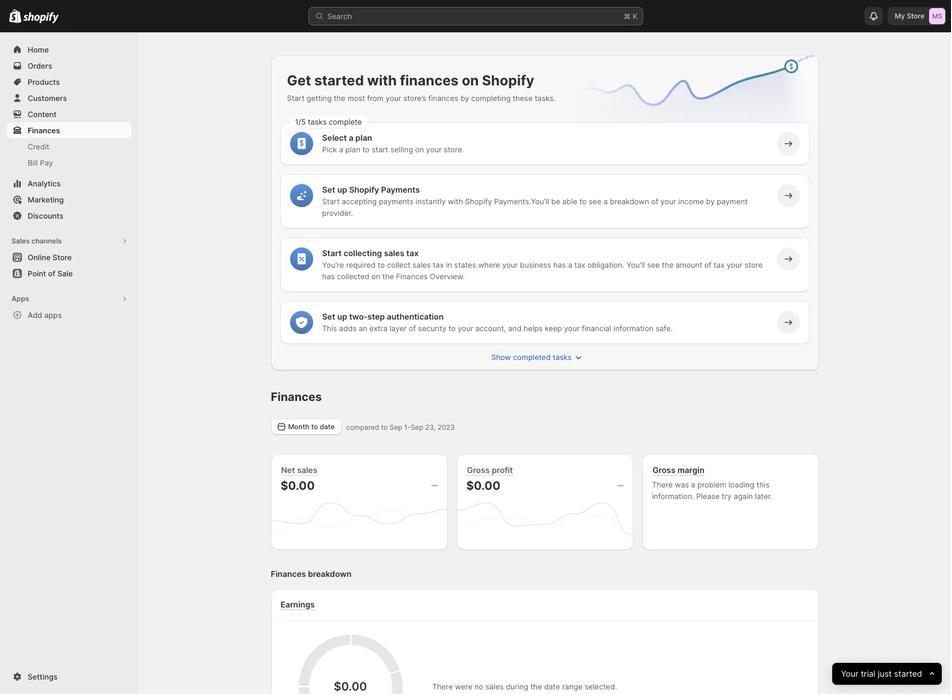 Task type: describe. For each thing, give the bounding box(es) containing it.
extra
[[370, 324, 388, 333]]

gross profit
[[467, 465, 513, 475]]

finances up month at bottom left
[[271, 390, 322, 404]]

online store button
[[0, 249, 139, 266]]

0 horizontal spatial tasks
[[308, 117, 327, 126]]

a right select
[[349, 133, 354, 143]]

getting
[[307, 94, 332, 103]]

set up two-step authentication this adds an extra layer of security to your account, and helps keep your financial information safe.
[[322, 312, 673, 333]]

add apps button
[[7, 307, 132, 323]]

set up two-step authentication image
[[296, 317, 307, 328]]

a right pick
[[339, 145, 344, 154]]

by inside get started with finances on shopify start getting the most from your store's finances by completing these tasks.
[[461, 94, 470, 103]]

you'll
[[627, 260, 646, 270]]

the right 'during'
[[531, 682, 542, 692]]

profit
[[492, 465, 513, 475]]

⌘ k
[[624, 12, 638, 21]]

orders link
[[7, 58, 132, 74]]

store.
[[444, 145, 464, 154]]

just
[[878, 669, 892, 679]]

discounts
[[28, 211, 63, 221]]

your left account,
[[458, 324, 474, 333]]

online store
[[28, 253, 72, 262]]

helps
[[524, 324, 543, 333]]

started inside get started with finances on shopify start getting the most from your store's finances by completing these tasks.
[[315, 72, 364, 89]]

point of sale
[[28, 269, 73, 278]]

tasks inside show completed tasks button
[[553, 353, 572, 362]]

of inside set up shopify payments start accepting payments instantly with shopify payments.you'll be able to see a breakdown of your income by payment provider.
[[652, 197, 659, 206]]

start inside start collecting sales tax you're required to collect sales tax in states where your business has a tax obligation. you'll see the amount of tax your store has collected on the finances overview.
[[322, 248, 342, 258]]

provider.
[[322, 208, 353, 218]]

channels
[[31, 237, 62, 245]]

again
[[734, 492, 754, 501]]

sales up collect
[[384, 248, 405, 258]]

line chart image
[[557, 53, 822, 148]]

the down collect
[[383, 272, 394, 281]]

point
[[28, 269, 46, 278]]

selected.
[[585, 682, 618, 692]]

there inside the gross margin there was a problem loading this information. please try again later.
[[653, 480, 673, 490]]

bill pay link
[[7, 155, 132, 171]]

gross margin button
[[650, 464, 708, 477]]

your
[[842, 669, 859, 679]]

customers link
[[7, 90, 132, 106]]

this
[[322, 324, 337, 333]]

0 horizontal spatial shopify image
[[9, 9, 22, 23]]

accepting
[[342, 197, 377, 206]]

of inside set up two-step authentication this adds an extra layer of security to your account, and helps keep your financial information safe.
[[409, 324, 416, 333]]

net sales
[[281, 465, 318, 475]]

states
[[455, 260, 477, 270]]

on inside the select a plan pick a plan to start selling on your store.
[[416, 145, 424, 154]]

obligation.
[[588, 260, 625, 270]]

tax left the obligation.
[[575, 260, 586, 270]]

2 vertical spatial shopify
[[466, 197, 492, 206]]

your trial just started button
[[833, 663, 943, 685]]

store for my store
[[908, 12, 925, 20]]

able
[[563, 197, 578, 206]]

trial
[[862, 669, 876, 679]]

pick
[[322, 145, 337, 154]]

1/5
[[295, 117, 306, 126]]

collect
[[387, 260, 411, 270]]

k
[[633, 12, 638, 21]]

month to date button
[[271, 419, 342, 435]]

content link
[[7, 106, 132, 122]]

credit
[[28, 142, 49, 151]]

show completed tasks
[[492, 353, 572, 362]]

tax left in
[[433, 260, 444, 270]]

marketing link
[[7, 192, 132, 208]]

get started with finances on shopify start getting the most from your store's finances by completing these tasks.
[[287, 72, 556, 103]]

sales right no
[[486, 682, 504, 692]]

no change image for gross profit
[[617, 481, 624, 491]]

up for shopify
[[338, 185, 347, 195]]

set for set up shopify payments
[[322, 185, 336, 195]]

gross for gross profit
[[467, 465, 490, 475]]

instantly
[[416, 197, 446, 206]]

gross margin there was a problem loading this information. please try again later.
[[653, 465, 773, 501]]

information.
[[653, 492, 695, 501]]

orders
[[28, 61, 52, 70]]

select a plan pick a plan to start selling on your store.
[[322, 133, 464, 154]]

payments
[[379, 197, 414, 206]]

safe.
[[656, 324, 673, 333]]

with inside get started with finances on shopify start getting the most from your store's finances by completing these tasks.
[[367, 72, 397, 89]]

to inside start collecting sales tax you're required to collect sales tax in states where your business has a tax obligation. you'll see the amount of tax your store has collected on the finances overview.
[[378, 260, 385, 270]]

your inside the select a plan pick a plan to start selling on your store.
[[426, 145, 442, 154]]

earnings
[[281, 600, 315, 610]]

you're
[[322, 260, 344, 270]]

of inside start collecting sales tax you're required to collect sales tax in states where your business has a tax obligation. you'll see the amount of tax your store has collected on the finances overview.
[[705, 260, 712, 270]]

gross for gross margin there was a problem loading this information. please try again later.
[[653, 465, 676, 475]]

month
[[288, 423, 310, 431]]

started inside dropdown button
[[895, 669, 923, 679]]

0 vertical spatial plan
[[356, 133, 372, 143]]

your right where
[[503, 260, 518, 270]]

start inside set up shopify payments start accepting payments instantly with shopify payments.you'll be able to see a breakdown of your income by payment provider.
[[322, 197, 340, 206]]

see inside set up shopify payments start accepting payments instantly with shopify payments.you'll be able to see a breakdown of your income by payment provider.
[[589, 197, 602, 206]]

apps button
[[7, 291, 132, 307]]

the left amount
[[662, 260, 674, 270]]

my
[[896, 12, 906, 20]]

try
[[722, 492, 732, 501]]

1-
[[405, 423, 411, 431]]

your inside set up shopify payments start accepting payments instantly with shopify payments.you'll be able to see a breakdown of your income by payment provider.
[[661, 197, 677, 206]]

start inside get started with finances on shopify start getting the most from your store's finances by completing these tasks.
[[287, 94, 305, 103]]

store's
[[404, 94, 427, 103]]

where
[[479, 260, 501, 270]]

amount
[[676, 260, 703, 270]]

sale
[[57, 269, 73, 278]]

set up shopify payments start accepting payments instantly with shopify payments.you'll be able to see a breakdown of your income by payment provider.
[[322, 185, 748, 218]]

start collecting sales tax you're required to collect sales tax in states where your business has a tax obligation. you'll see the amount of tax your store has collected on the finances overview.
[[322, 248, 763, 281]]

finances link
[[7, 122, 132, 139]]

to inside the select a plan pick a plan to start selling on your store.
[[363, 145, 370, 154]]

selling
[[391, 145, 413, 154]]

during
[[506, 682, 529, 692]]

collected
[[337, 272, 370, 281]]

⌘
[[624, 12, 631, 21]]

my store
[[896, 12, 925, 20]]

to right compared
[[381, 423, 388, 431]]

tax right amount
[[714, 260, 725, 270]]



Task type: locate. For each thing, give the bounding box(es) containing it.
started right just
[[895, 669, 923, 679]]

set up shopify payments image
[[296, 190, 307, 201]]

1 horizontal spatial has
[[554, 260, 566, 270]]

started
[[315, 72, 364, 89], [895, 669, 923, 679]]

1 vertical spatial up
[[338, 312, 347, 322]]

start up you're on the top left of the page
[[322, 248, 342, 258]]

1 vertical spatial started
[[895, 669, 923, 679]]

tasks.
[[535, 94, 556, 103]]

by right income
[[707, 197, 715, 206]]

in
[[446, 260, 453, 270]]

net
[[281, 465, 295, 475]]

tasks down 'keep'
[[553, 353, 572, 362]]

1 vertical spatial see
[[648, 260, 660, 270]]

step
[[368, 312, 385, 322]]

0 horizontal spatial $0.00
[[281, 479, 315, 493]]

completed
[[513, 353, 551, 362]]

1 horizontal spatial date
[[545, 682, 561, 692]]

your inside get started with finances on shopify start getting the most from your store's finances by completing these tasks.
[[386, 94, 402, 103]]

1 vertical spatial date
[[545, 682, 561, 692]]

started up most
[[315, 72, 364, 89]]

store
[[745, 260, 763, 270]]

analytics
[[28, 179, 61, 188]]

1 vertical spatial start
[[322, 197, 340, 206]]

gross inside the gross margin there was a problem loading this information. please try again later.
[[653, 465, 676, 475]]

customers
[[28, 94, 67, 103]]

store right my
[[908, 12, 925, 20]]

on down required
[[372, 272, 381, 281]]

sales right collect
[[413, 260, 431, 270]]

has down you're on the top left of the page
[[322, 272, 335, 281]]

0 horizontal spatial store
[[53, 253, 72, 262]]

sales channels
[[12, 237, 62, 245]]

sales right net
[[297, 465, 318, 475]]

2 horizontal spatial $0.00
[[467, 479, 501, 493]]

of down authentication
[[409, 324, 416, 333]]

the inside get started with finances on shopify start getting the most from your store's finances by completing these tasks.
[[334, 94, 346, 103]]

finances down the content
[[28, 126, 60, 135]]

no change image for net sales
[[431, 481, 438, 491]]

set up this
[[322, 312, 336, 322]]

loading
[[729, 480, 755, 490]]

has right business
[[554, 260, 566, 270]]

of left the 'sale'
[[48, 269, 55, 278]]

2 sep from the left
[[411, 423, 424, 431]]

2 up from the top
[[338, 312, 347, 322]]

home link
[[7, 42, 132, 58]]

up up adds
[[338, 312, 347, 322]]

0 horizontal spatial gross
[[467, 465, 490, 475]]

0 horizontal spatial sep
[[390, 423, 403, 431]]

finances up earnings
[[271, 569, 306, 579]]

sales
[[384, 248, 405, 258], [413, 260, 431, 270], [297, 465, 318, 475], [486, 682, 504, 692]]

start collecting sales tax image
[[296, 253, 307, 265]]

by left completing
[[461, 94, 470, 103]]

start down get
[[287, 94, 305, 103]]

0 vertical spatial by
[[461, 94, 470, 103]]

business
[[520, 260, 552, 270]]

1 horizontal spatial on
[[416, 145, 424, 154]]

compared
[[347, 423, 379, 431]]

1 vertical spatial has
[[322, 272, 335, 281]]

plan up the start
[[356, 133, 372, 143]]

overview.
[[430, 272, 465, 281]]

0 vertical spatial with
[[367, 72, 397, 89]]

margin
[[678, 465, 705, 475]]

0 horizontal spatial by
[[461, 94, 470, 103]]

authentication
[[387, 312, 444, 322]]

0 vertical spatial started
[[315, 72, 364, 89]]

1 vertical spatial store
[[53, 253, 72, 262]]

there were no sales during the date range selected.
[[433, 682, 618, 692]]

1 horizontal spatial by
[[707, 197, 715, 206]]

credit link
[[7, 139, 132, 155]]

0 vertical spatial up
[[338, 185, 347, 195]]

point of sale button
[[0, 266, 139, 282]]

of left income
[[652, 197, 659, 206]]

to inside set up two-step authentication this adds an extra layer of security to your account, and helps keep your financial information safe.
[[449, 324, 456, 333]]

set inside set up two-step authentication this adds an extra layer of security to your account, and helps keep your financial information safe.
[[322, 312, 336, 322]]

products link
[[7, 74, 132, 90]]

apps
[[12, 294, 29, 303]]

collecting
[[344, 248, 382, 258]]

discounts link
[[7, 208, 132, 224]]

complete
[[329, 117, 362, 126]]

financial
[[582, 324, 612, 333]]

shopify up accepting
[[349, 185, 379, 195]]

set
[[322, 185, 336, 195], [322, 312, 336, 322]]

1 sep from the left
[[390, 423, 403, 431]]

0 vertical spatial set
[[322, 185, 336, 195]]

store for online store
[[53, 253, 72, 262]]

gross inside gross profit dropdown button
[[467, 465, 490, 475]]

a inside the gross margin there was a problem loading this information. please try again later.
[[692, 480, 696, 490]]

date right month at bottom left
[[320, 423, 335, 431]]

0 vertical spatial breakdown
[[610, 197, 650, 206]]

to right the security
[[449, 324, 456, 333]]

1 horizontal spatial see
[[648, 260, 660, 270]]

0 horizontal spatial date
[[320, 423, 335, 431]]

with inside set up shopify payments start accepting payments instantly with shopify payments.you'll be able to see a breakdown of your income by payment provider.
[[448, 197, 463, 206]]

see right able
[[589, 197, 602, 206]]

on up completing
[[462, 72, 479, 89]]

to inside set up shopify payments start accepting payments instantly with shopify payments.you'll be able to see a breakdown of your income by payment provider.
[[580, 197, 587, 206]]

0 horizontal spatial started
[[315, 72, 364, 89]]

2 horizontal spatial on
[[462, 72, 479, 89]]

1 vertical spatial plan
[[346, 145, 361, 154]]

set inside set up shopify payments start accepting payments instantly with shopify payments.you'll be able to see a breakdown of your income by payment provider.
[[322, 185, 336, 195]]

0 horizontal spatial there
[[433, 682, 453, 692]]

gross left "profit"
[[467, 465, 490, 475]]

plan
[[356, 133, 372, 143], [346, 145, 361, 154]]

a right business
[[569, 260, 573, 270]]

of
[[652, 197, 659, 206], [705, 260, 712, 270], [48, 269, 55, 278], [409, 324, 416, 333]]

store up the 'sale'
[[53, 253, 72, 262]]

1 vertical spatial on
[[416, 145, 424, 154]]

account,
[[476, 324, 507, 333]]

2 set from the top
[[322, 312, 336, 322]]

2 vertical spatial start
[[322, 248, 342, 258]]

1 horizontal spatial with
[[448, 197, 463, 206]]

select a plan image
[[296, 138, 307, 150]]

and
[[509, 324, 522, 333]]

1 horizontal spatial sep
[[411, 423, 424, 431]]

completing
[[472, 94, 511, 103]]

1 horizontal spatial breakdown
[[610, 197, 650, 206]]

1 vertical spatial there
[[433, 682, 453, 692]]

your right 'keep'
[[565, 324, 580, 333]]

gross up was
[[653, 465, 676, 475]]

1 horizontal spatial gross
[[653, 465, 676, 475]]

to left collect
[[378, 260, 385, 270]]

of inside the point of sale link
[[48, 269, 55, 278]]

set up provider.
[[322, 185, 336, 195]]

1 vertical spatial with
[[448, 197, 463, 206]]

online store link
[[7, 249, 132, 266]]

finances inside 'link'
[[28, 126, 60, 135]]

up
[[338, 185, 347, 195], [338, 312, 347, 322]]

finances down collect
[[396, 272, 428, 281]]

to right month at bottom left
[[312, 423, 318, 431]]

on inside get started with finances on shopify start getting the most from your store's finances by completing these tasks.
[[462, 72, 479, 89]]

add
[[28, 311, 42, 320]]

apps
[[44, 311, 62, 320]]

1 gross from the left
[[467, 465, 490, 475]]

settings
[[28, 672, 58, 682]]

date
[[320, 423, 335, 431], [545, 682, 561, 692]]

tax up collect
[[407, 248, 419, 258]]

0 vertical spatial store
[[908, 12, 925, 20]]

required
[[346, 260, 376, 270]]

tasks right 1/5
[[308, 117, 327, 126]]

0 vertical spatial has
[[554, 260, 566, 270]]

your left the 'store.'
[[426, 145, 442, 154]]

shopify left payments.you'll
[[466, 197, 492, 206]]

shopify
[[482, 72, 535, 89], [349, 185, 379, 195], [466, 197, 492, 206]]

analytics link
[[7, 175, 132, 192]]

sep left 23,
[[411, 423, 424, 431]]

month to date
[[288, 423, 335, 431]]

bill
[[28, 158, 38, 167]]

get
[[287, 72, 311, 89]]

2 vertical spatial on
[[372, 272, 381, 281]]

0 horizontal spatial no change image
[[431, 481, 438, 491]]

up inside set up shopify payments start accepting payments instantly with shopify payments.you'll be able to see a breakdown of your income by payment provider.
[[338, 185, 347, 195]]

1 horizontal spatial there
[[653, 480, 673, 490]]

shopify image
[[9, 9, 22, 23], [23, 12, 59, 24]]

plan down select
[[346, 145, 361, 154]]

shopify inside get started with finances on shopify start getting the most from your store's finances by completing these tasks.
[[482, 72, 535, 89]]

the left most
[[334, 94, 346, 103]]

set for set up two-step authentication
[[322, 312, 336, 322]]

see right you'll
[[648, 260, 660, 270]]

0 vertical spatial there
[[653, 480, 673, 490]]

0 horizontal spatial see
[[589, 197, 602, 206]]

keep
[[545, 324, 562, 333]]

up inside set up two-step authentication this adds an extra layer of security to your account, and helps keep your financial information safe.
[[338, 312, 347, 322]]

1 no change image from the left
[[431, 481, 438, 491]]

0 vertical spatial date
[[320, 423, 335, 431]]

1 horizontal spatial no change image
[[617, 481, 624, 491]]

adds
[[339, 324, 357, 333]]

on inside start collecting sales tax you're required to collect sales tax in states where your business has a tax obligation. you'll see the amount of tax your store has collected on the finances overview.
[[372, 272, 381, 281]]

0 vertical spatial tasks
[[308, 117, 327, 126]]

0 vertical spatial shopify
[[482, 72, 535, 89]]

breakdown inside set up shopify payments start accepting payments instantly with shopify payments.you'll be able to see a breakdown of your income by payment provider.
[[610, 197, 650, 206]]

0 horizontal spatial breakdown
[[308, 569, 352, 579]]

by inside set up shopify payments start accepting payments instantly with shopify payments.you'll be able to see a breakdown of your income by payment provider.
[[707, 197, 715, 206]]

store inside button
[[53, 253, 72, 262]]

tax
[[407, 248, 419, 258], [433, 260, 444, 270], [575, 260, 586, 270], [714, 260, 725, 270]]

1 horizontal spatial $0.00
[[334, 680, 367, 694]]

these
[[513, 94, 533, 103]]

security
[[418, 324, 447, 333]]

add apps
[[28, 311, 62, 320]]

finances inside start collecting sales tax you're required to collect sales tax in states where your business has a tax obligation. you'll see the amount of tax your store has collected on the finances overview.
[[396, 272, 428, 281]]

1 horizontal spatial tasks
[[553, 353, 572, 362]]

2023
[[438, 423, 455, 431]]

a right able
[[604, 197, 608, 206]]

see
[[589, 197, 602, 206], [648, 260, 660, 270]]

1 vertical spatial by
[[707, 197, 715, 206]]

a inside start collecting sales tax you're required to collect sales tax in states where your business has a tax obligation. you'll see the amount of tax your store has collected on the finances overview.
[[569, 260, 573, 270]]

2 gross from the left
[[653, 465, 676, 475]]

income
[[679, 197, 705, 206]]

of right amount
[[705, 260, 712, 270]]

net sales button
[[279, 464, 321, 477]]

$0.00
[[281, 479, 315, 493], [467, 479, 501, 493], [334, 680, 367, 694]]

payments.you'll
[[495, 197, 550, 206]]

your
[[386, 94, 402, 103], [426, 145, 442, 154], [661, 197, 677, 206], [503, 260, 518, 270], [727, 260, 743, 270], [458, 324, 474, 333], [565, 324, 580, 333]]

later.
[[756, 492, 773, 501]]

$0.00 for gross
[[467, 479, 501, 493]]

range
[[563, 682, 583, 692]]

to right able
[[580, 197, 587, 206]]

start up provider.
[[322, 197, 340, 206]]

0 horizontal spatial with
[[367, 72, 397, 89]]

this
[[757, 480, 770, 490]]

gross profit button
[[464, 464, 516, 477]]

1 up from the top
[[338, 185, 347, 195]]

see inside start collecting sales tax you're required to collect sales tax in states where your business has a tax obligation. you'll see the amount of tax your store has collected on the finances overview.
[[648, 260, 660, 270]]

date left range
[[545, 682, 561, 692]]

1/5 tasks complete
[[295, 117, 362, 126]]

your left store
[[727, 260, 743, 270]]

1 vertical spatial tasks
[[553, 353, 572, 362]]

products
[[28, 77, 60, 87]]

$0.00 for net
[[281, 479, 315, 493]]

sales channels button
[[7, 233, 132, 249]]

the
[[334, 94, 346, 103], [662, 260, 674, 270], [383, 272, 394, 281], [531, 682, 542, 692]]

gross
[[467, 465, 490, 475], [653, 465, 676, 475]]

1 horizontal spatial started
[[895, 669, 923, 679]]

finances right store's
[[429, 94, 459, 103]]

2 no change image from the left
[[617, 481, 624, 491]]

to
[[363, 145, 370, 154], [580, 197, 587, 206], [378, 260, 385, 270], [449, 324, 456, 333], [312, 423, 318, 431], [381, 423, 388, 431]]

date inside month to date dropdown button
[[320, 423, 335, 431]]

online
[[28, 253, 51, 262]]

a inside set up shopify payments start accepting payments instantly with shopify payments.you'll be able to see a breakdown of your income by payment provider.
[[604, 197, 608, 206]]

your trial just started
[[842, 669, 923, 679]]

0 vertical spatial see
[[589, 197, 602, 206]]

23,
[[426, 423, 436, 431]]

shopify up these
[[482, 72, 535, 89]]

your right from
[[386, 94, 402, 103]]

finances up store's
[[400, 72, 459, 89]]

sales inside net sales dropdown button
[[297, 465, 318, 475]]

1 vertical spatial shopify
[[349, 185, 379, 195]]

on right selling
[[416, 145, 424, 154]]

bill pay
[[28, 158, 53, 167]]

earnings button
[[278, 599, 318, 611]]

no change image
[[431, 481, 438, 491], [617, 481, 624, 491]]

with right instantly
[[448, 197, 463, 206]]

your left income
[[661, 197, 677, 206]]

to inside dropdown button
[[312, 423, 318, 431]]

search
[[328, 12, 352, 21]]

a right was
[[692, 480, 696, 490]]

up up accepting
[[338, 185, 347, 195]]

1 vertical spatial finances
[[429, 94, 459, 103]]

1 horizontal spatial shopify image
[[23, 12, 59, 24]]

finances
[[28, 126, 60, 135], [396, 272, 428, 281], [271, 390, 322, 404], [271, 569, 306, 579]]

1 horizontal spatial store
[[908, 12, 925, 20]]

0 horizontal spatial has
[[322, 272, 335, 281]]

0 horizontal spatial on
[[372, 272, 381, 281]]

1 set from the top
[[322, 185, 336, 195]]

with up from
[[367, 72, 397, 89]]

1 vertical spatial set
[[322, 312, 336, 322]]

settings link
[[7, 669, 132, 685]]

up for two-
[[338, 312, 347, 322]]

content
[[28, 110, 57, 119]]

there up information.
[[653, 480, 673, 490]]

show
[[492, 353, 511, 362]]

0 vertical spatial finances
[[400, 72, 459, 89]]

please
[[697, 492, 720, 501]]

sep left 1-
[[390, 423, 403, 431]]

1 vertical spatial breakdown
[[308, 569, 352, 579]]

to left the start
[[363, 145, 370, 154]]

0 vertical spatial start
[[287, 94, 305, 103]]

point of sale link
[[7, 266, 132, 282]]

0 vertical spatial on
[[462, 72, 479, 89]]

there left were
[[433, 682, 453, 692]]

my store image
[[930, 8, 946, 24]]



Task type: vqa. For each thing, say whether or not it's contained in the screenshot.
Create discount button
no



